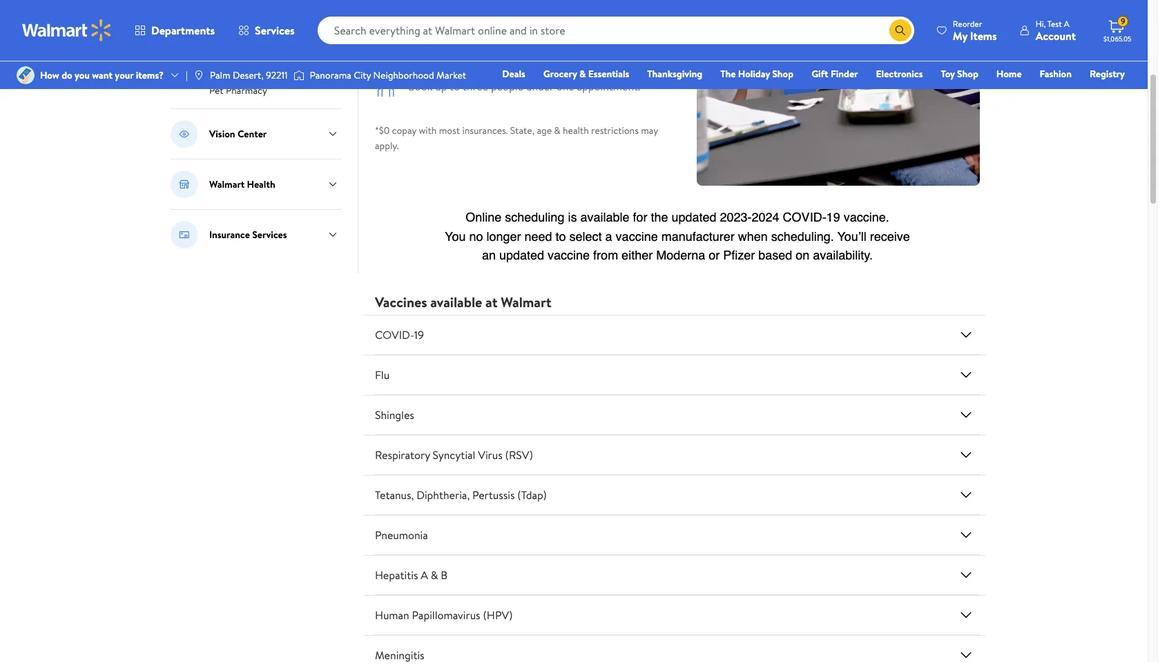 Task type: locate. For each thing, give the bounding box(es) containing it.
walmart image
[[22, 19, 112, 41]]

services right insurance
[[252, 228, 287, 242]]

a right test
[[1064, 18, 1069, 29]]

9 $1,065.05
[[1104, 15, 1132, 44]]

& right age
[[554, 124, 561, 137]]

covid- down treatment:
[[265, 31, 299, 45]]

at right in
[[646, 35, 656, 50]]

shop right toy
[[957, 67, 978, 81]]

a left the b
[[421, 568, 428, 583]]

the left flu
[[503, 7, 519, 22]]

|
[[186, 68, 188, 82]]

 image right the 92211
[[293, 68, 304, 82]]

0 horizontal spatial flu
[[241, 31, 254, 45]]

1 vertical spatial 19
[[299, 31, 308, 45]]

pneumonia image
[[958, 527, 974, 544]]

1 horizontal spatial at
[[646, 35, 656, 50]]

flu inside testing & treatment: strep throat, flu & covid-19
[[241, 31, 254, 45]]

reorder
[[953, 18, 982, 29]]

grocery & essentials
[[543, 67, 629, 81]]

for
[[562, 35, 576, 50]]

0 vertical spatial services
[[255, 23, 295, 38]]

a inside access a variety of immunizations, from the covid- 19 vaccine to the to the flu shot & more.
[[444, 0, 449, 6]]

1 horizontal spatial  image
[[193, 70, 204, 81]]

1 horizontal spatial the
[[503, 7, 519, 22]]

your right want
[[115, 68, 134, 82]]

0 vertical spatial 19
[[408, 7, 418, 22]]

1 vertical spatial walmart
[[501, 293, 551, 312]]

from
[[573, 0, 597, 6]]

shingles image
[[958, 407, 974, 423]]

 image left 'how'
[[17, 66, 35, 84]]

19
[[408, 7, 418, 22], [299, 31, 308, 45], [414, 327, 424, 343]]

shop right holiday
[[772, 67, 794, 81]]

1 horizontal spatial shop
[[957, 67, 978, 81]]

1 horizontal spatial you
[[579, 35, 596, 50]]

0 horizontal spatial your
[[115, 68, 134, 82]]

your inside schedule a time that works best for you or stop in at your convenience.
[[408, 51, 430, 66]]

 image
[[17, 66, 35, 84], [293, 68, 304, 82], [193, 70, 204, 81]]

home link
[[990, 66, 1028, 81]]

syncytial
[[433, 448, 475, 463]]

1 shop from the left
[[772, 67, 794, 81]]

to down variety
[[459, 7, 469, 22]]

may
[[641, 124, 658, 137]]

19 for testing & treatment: strep throat, flu & covid-19
[[299, 31, 308, 45]]

1 vertical spatial your
[[115, 68, 134, 82]]

0 vertical spatial at
[[646, 35, 656, 50]]

market
[[436, 68, 466, 82]]

people
[[491, 79, 524, 94]]

19 inside testing & treatment: strep throat, flu & covid-19
[[299, 31, 308, 45]]

variety
[[452, 0, 484, 6]]

19 inside access a variety of immunizations, from the covid- 19 vaccine to the to the flu shot & more.
[[408, 7, 418, 22]]

0 vertical spatial flu
[[241, 31, 254, 45]]

19 down access
[[408, 7, 418, 22]]

panorama
[[310, 68, 351, 82]]

vision center image
[[171, 120, 198, 148]]

the
[[720, 67, 736, 81]]

book up to three people under one appointment.
[[408, 79, 640, 94]]

human
[[375, 608, 409, 623]]

restrictions
[[591, 124, 639, 137]]

one
[[556, 79, 574, 94]]

0 horizontal spatial walmart
[[209, 177, 245, 191]]

0 horizontal spatial shop
[[772, 67, 794, 81]]

services
[[255, 23, 295, 38], [252, 228, 287, 242]]

a inside hi, test a account
[[1064, 18, 1069, 29]]

treatment:
[[250, 16, 295, 30]]

covid- inside access a variety of immunizations, from the covid- 19 vaccine to the to the flu shot & more.
[[618, 0, 657, 6]]

throat,
[[209, 31, 239, 45]]

your down the schedule
[[408, 51, 430, 66]]

holiday
[[738, 67, 770, 81]]

your
[[408, 51, 430, 66], [115, 68, 134, 82]]

desert,
[[233, 68, 264, 82]]

0 vertical spatial a
[[1064, 18, 1069, 29]]

registry
[[1090, 67, 1125, 81]]

1 vertical spatial a
[[421, 568, 428, 583]]

you left the or
[[579, 35, 596, 50]]

0 vertical spatial your
[[408, 51, 430, 66]]

services left strep
[[255, 23, 295, 38]]

deals link
[[496, 66, 532, 81]]

to down of
[[490, 7, 500, 22]]

diphtheria,
[[417, 488, 470, 503]]

services button
[[227, 14, 306, 47]]

vaccines
[[375, 293, 427, 312]]

19 down vaccines
[[414, 327, 424, 343]]

human papillomavirus (hpv) image
[[958, 607, 974, 624]]

pneumonia
[[375, 528, 428, 543]]

1 horizontal spatial walmart
[[501, 293, 551, 312]]

1 horizontal spatial flu
[[375, 367, 390, 383]]

at
[[646, 35, 656, 50], [486, 293, 498, 312]]

time
[[462, 35, 484, 50]]

health
[[247, 177, 275, 191]]

mail order pharmacy
[[209, 57, 298, 71]]

to right up
[[450, 79, 460, 94]]

a up vaccine
[[444, 0, 449, 6]]

the down variety
[[472, 7, 488, 22]]

0 horizontal spatial at
[[486, 293, 498, 312]]

1 vertical spatial covid-
[[265, 31, 299, 45]]

covid- for &
[[265, 31, 299, 45]]

1 horizontal spatial a
[[454, 35, 459, 50]]

1 vertical spatial flu
[[375, 367, 390, 383]]

covid- inside testing & treatment: strep throat, flu & covid-19
[[265, 31, 299, 45]]

walmart insurance services image
[[171, 221, 198, 249]]

to
[[459, 7, 469, 22], [490, 7, 500, 22], [450, 79, 460, 94]]

2 horizontal spatial covid-
[[618, 0, 657, 6]]

0 vertical spatial a
[[444, 0, 449, 6]]

insurance
[[209, 228, 250, 242]]

0 vertical spatial you
[[579, 35, 596, 50]]

a for time
[[454, 35, 459, 50]]

*$0
[[375, 124, 390, 137]]

0 horizontal spatial  image
[[17, 66, 35, 84]]

test
[[1048, 18, 1062, 29]]

human papillomavirus (hpv)
[[375, 608, 513, 623]]

papillomavirus
[[412, 608, 480, 623]]

respiratory syncytial virus (rsv) image
[[958, 447, 974, 463]]

covid- down vaccines
[[375, 327, 414, 343]]

0 horizontal spatial a
[[444, 0, 449, 6]]

flu up shingles
[[375, 367, 390, 383]]

1 horizontal spatial a
[[1064, 18, 1069, 29]]

neighborhood
[[373, 68, 434, 82]]

schedule
[[408, 35, 452, 50]]

& right one
[[579, 67, 586, 81]]

2 horizontal spatial  image
[[293, 68, 304, 82]]

2 shop from the left
[[957, 67, 978, 81]]

0 horizontal spatial you
[[75, 68, 90, 82]]

 image for how
[[17, 66, 35, 84]]

the right 'from'
[[599, 0, 615, 6]]

toy shop
[[941, 67, 978, 81]]

flu right throat, on the top left of the page
[[241, 31, 254, 45]]

&
[[560, 7, 567, 22], [241, 16, 248, 30], [256, 31, 263, 45], [579, 67, 586, 81], [554, 124, 561, 137], [431, 568, 438, 583]]

convenience.
[[432, 51, 495, 66]]

account
[[1036, 28, 1076, 43]]

shot
[[537, 7, 557, 22]]

you right do on the top of page
[[75, 68, 90, 82]]

0 horizontal spatial covid-
[[265, 31, 299, 45]]

of
[[487, 0, 497, 6]]

shop inside 'link'
[[957, 67, 978, 81]]

age
[[537, 124, 552, 137]]

pharmacy
[[257, 57, 298, 71], [226, 84, 267, 97]]

home
[[996, 67, 1022, 81]]

1 horizontal spatial your
[[408, 51, 430, 66]]

Walmart Site-Wide search field
[[317, 17, 914, 44]]

19 down strep
[[299, 31, 308, 45]]

 image right |
[[193, 70, 204, 81]]

 image for panorama
[[293, 68, 304, 82]]

1 vertical spatial you
[[75, 68, 90, 82]]

& right shot
[[560, 7, 567, 22]]

0 vertical spatial walmart
[[209, 177, 245, 191]]

items
[[970, 28, 997, 43]]

0 vertical spatial covid-
[[618, 0, 657, 6]]

at right available
[[486, 293, 498, 312]]

the holiday shop link
[[714, 66, 800, 81]]

1 horizontal spatial covid-
[[375, 327, 414, 343]]

walmart health
[[209, 177, 275, 191]]

& right testing in the left of the page
[[241, 16, 248, 30]]

covid- up walmart site-wide search box
[[618, 0, 657, 6]]

walmart
[[209, 177, 245, 191], [501, 293, 551, 312]]

registry one debit
[[1019, 67, 1125, 100]]

a left time
[[454, 35, 459, 50]]

you
[[579, 35, 596, 50], [75, 68, 90, 82]]

under
[[526, 79, 554, 94]]

*$0 copay with most insurances. state, age & health restrictions may apply.
[[375, 124, 658, 153]]

walmart health image
[[171, 171, 198, 198]]

Search search field
[[317, 17, 914, 44]]

1 vertical spatial a
[[454, 35, 459, 50]]

a inside schedule a time that works best for you or stop in at your convenience.
[[454, 35, 459, 50]]

registry link
[[1084, 66, 1131, 81]]

flu
[[241, 31, 254, 45], [375, 367, 390, 383]]

deals
[[502, 67, 525, 81]]



Task type: vqa. For each thing, say whether or not it's contained in the screenshot.
the
yes



Task type: describe. For each thing, give the bounding box(es) containing it.
pertussis
[[472, 488, 515, 503]]

2 horizontal spatial the
[[599, 0, 615, 6]]

& down treatment:
[[256, 31, 263, 45]]

1 vertical spatial pharmacy
[[226, 84, 267, 97]]

services inside popup button
[[255, 23, 295, 38]]

hi, test a account
[[1036, 18, 1076, 43]]

vaccine
[[420, 7, 456, 22]]

stop
[[612, 35, 633, 50]]

covid- for the
[[618, 0, 657, 6]]

$1,065.05
[[1104, 34, 1132, 44]]

2 vertical spatial 19
[[414, 327, 424, 343]]

9
[[1121, 15, 1125, 27]]

at inside schedule a time that works best for you or stop in at your convenience.
[[646, 35, 656, 50]]

1 vertical spatial at
[[486, 293, 498, 312]]

virus
[[478, 448, 503, 463]]

do
[[62, 68, 72, 82]]

most
[[439, 124, 460, 137]]

pet
[[209, 84, 224, 97]]

vaccines available at walmart
[[375, 293, 551, 312]]

pet pharmacy link
[[209, 82, 267, 97]]

gift finder link
[[805, 66, 864, 81]]

strep
[[297, 16, 320, 30]]

respiratory syncytial virus (rsv)
[[375, 448, 533, 463]]

& left the b
[[431, 568, 438, 583]]

that
[[486, 35, 506, 50]]

insurance services
[[209, 228, 287, 242]]

& inside access a variety of immunizations, from the covid- 19 vaccine to the to the flu shot & more.
[[560, 7, 567, 22]]

flu
[[521, 7, 534, 22]]

hepatitis a & b image
[[958, 567, 974, 584]]

book
[[408, 79, 433, 94]]

essentials
[[588, 67, 629, 81]]

up
[[435, 79, 447, 94]]

appointment.
[[577, 79, 640, 94]]

state,
[[510, 124, 535, 137]]

schedule a time that works best for you or stop in at your convenience. image
[[375, 34, 397, 56]]

order
[[229, 57, 254, 71]]

tetanus,
[[375, 488, 414, 503]]

finder
[[831, 67, 858, 81]]

hi,
[[1036, 18, 1046, 29]]

b
[[441, 568, 448, 583]]

thanksgiving
[[647, 67, 703, 81]]

or
[[599, 35, 609, 50]]

electronics
[[876, 67, 923, 81]]

search icon image
[[895, 25, 906, 36]]

palm
[[210, 68, 230, 82]]

access a variety of immunizations, from the covid- 19 vaccine to the to the flu shot & more.
[[408, 0, 657, 22]]

pet pharmacy
[[209, 84, 267, 97]]

one debit link
[[1013, 86, 1072, 101]]

covid 19 image
[[958, 327, 974, 343]]

immunizations,
[[500, 0, 571, 6]]

shingles
[[375, 408, 414, 423]]

palm desert, 92211
[[210, 68, 288, 82]]

book up to three people under one appointment. image
[[375, 78, 397, 100]]

flu image
[[958, 367, 974, 383]]

testing
[[209, 16, 239, 30]]

clear search field text image
[[873, 25, 884, 36]]

how
[[40, 68, 59, 82]]

center
[[237, 127, 267, 141]]

respiratory
[[375, 448, 430, 463]]

vision
[[209, 127, 235, 141]]

 image for palm
[[193, 70, 204, 81]]

three
[[462, 79, 488, 94]]

covid-19
[[375, 327, 424, 343]]

available
[[430, 293, 482, 312]]

how do you want your items?
[[40, 68, 164, 82]]

a for variety
[[444, 0, 449, 6]]

walmart+ link
[[1078, 86, 1131, 101]]

tetanus, diphtheria, pertussis (tdap)
[[375, 488, 547, 503]]

gift
[[812, 67, 828, 81]]

electronics link
[[870, 66, 929, 81]]

1 vertical spatial services
[[252, 228, 287, 242]]

hepatitis
[[375, 568, 418, 583]]

departments button
[[123, 14, 227, 47]]

0 vertical spatial pharmacy
[[257, 57, 298, 71]]

0 horizontal spatial a
[[421, 568, 428, 583]]

copay
[[392, 124, 416, 137]]

city
[[354, 68, 371, 82]]

tetanus, diphtheria, pertussis (tdap) image
[[958, 487, 974, 504]]

meningitis image
[[958, 647, 974, 662]]

fashion link
[[1034, 66, 1078, 81]]

schedule a time that works best for you or stop in at your convenience.
[[408, 35, 656, 66]]

testing & treatment: strep throat, flu & covid-19 link
[[209, 15, 320, 45]]

mail order pharmacy link
[[209, 56, 298, 71]]

19 for access a variety of immunizations, from the covid- 19 vaccine to the to the flu shot & more.
[[408, 7, 418, 22]]

2 vertical spatial covid-
[[375, 327, 414, 343]]

my
[[953, 28, 968, 43]]

(rsv)
[[505, 448, 533, 463]]

thanksgiving link
[[641, 66, 709, 81]]

vision center
[[209, 127, 267, 141]]

in
[[635, 35, 644, 50]]

0 horizontal spatial the
[[472, 7, 488, 22]]

you inside schedule a time that works best for you or stop in at your convenience.
[[579, 35, 596, 50]]

gift finder
[[812, 67, 858, 81]]

hepatitis a & b
[[375, 568, 448, 583]]

(hpv)
[[483, 608, 513, 623]]

(tdap)
[[517, 488, 547, 503]]

toy shop link
[[935, 66, 985, 81]]

toy
[[941, 67, 955, 81]]

works
[[508, 35, 536, 50]]

testing & treatment: strep throat, flu & covid-19
[[209, 16, 320, 45]]

health
[[563, 124, 589, 137]]

92211
[[266, 68, 288, 82]]

& inside '*$0 copay with most insurances. state, age & health restrictions may apply.'
[[554, 124, 561, 137]]

access
[[408, 0, 441, 6]]

more.
[[570, 7, 597, 22]]



